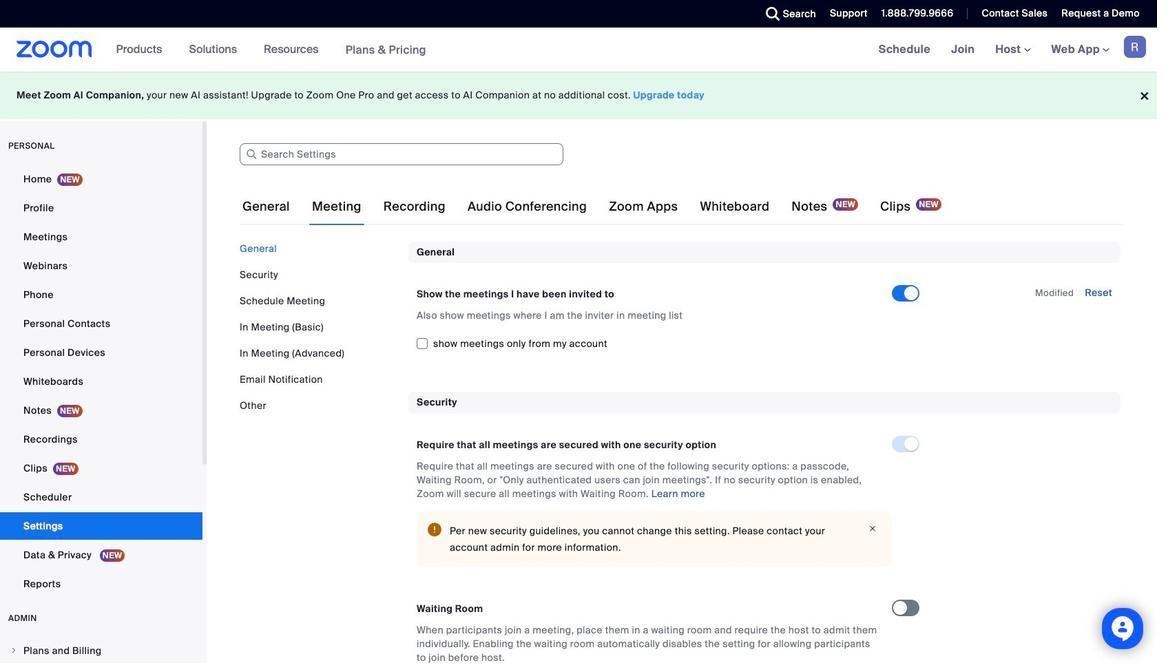 Task type: vqa. For each thing, say whether or not it's contained in the screenshot.
"General" element
yes



Task type: describe. For each thing, give the bounding box(es) containing it.
alert inside security element
[[417, 512, 892, 567]]

meetings navigation
[[868, 28, 1157, 72]]

general element
[[408, 242, 1121, 370]]



Task type: locate. For each thing, give the bounding box(es) containing it.
menu bar
[[240, 242, 398, 413]]

zoom logo image
[[17, 41, 92, 58]]

warning image
[[428, 523, 441, 536]]

Search Settings text field
[[240, 143, 563, 165]]

product information navigation
[[106, 28, 437, 72]]

menu item
[[0, 638, 202, 663]]

footer
[[0, 72, 1157, 119]]

personal menu menu
[[0, 165, 202, 599]]

close image
[[864, 523, 881, 535]]

security element
[[408, 392, 1121, 663]]

tabs of my account settings page tab list
[[240, 187, 944, 226]]

banner
[[0, 28, 1157, 72]]

profile picture image
[[1124, 36, 1146, 58]]

alert
[[417, 512, 892, 567]]

right image
[[10, 647, 18, 655]]



